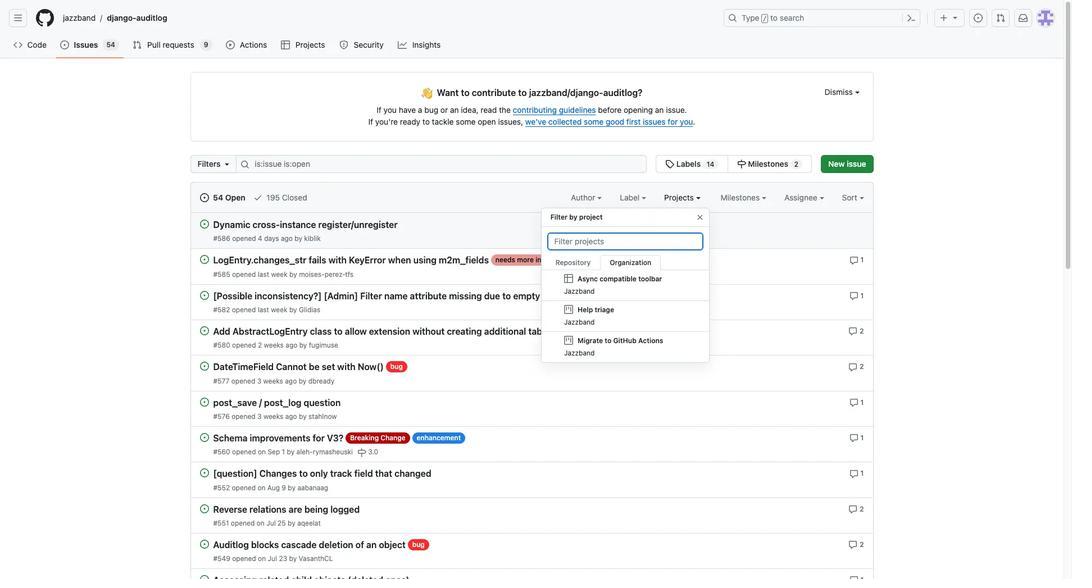Task type: locate. For each thing, give the bounding box(es) containing it.
6 open issue element from the top
[[200, 397, 209, 407]]

issues
[[74, 40, 98, 49]]

toolbar
[[638, 275, 662, 283]]

jazzband
[[564, 287, 594, 296], [564, 318, 594, 326], [564, 349, 594, 357]]

/ inside post_save / post_log question #576             opened 3 weeks ago by stahlnow
[[259, 398, 262, 408]]

insights
[[412, 40, 441, 49]]

0 horizontal spatial issue opened image
[[60, 40, 69, 49]]

/ for type
[[763, 15, 767, 22]]

actions right the play image
[[240, 40, 267, 49]]

bug right a
[[424, 105, 438, 115]]

jazzband/django-
[[529, 88, 603, 98]]

homepage image
[[36, 9, 54, 27]]

some down idea,
[[456, 117, 476, 126]]

post_save / post_log question link
[[213, 398, 341, 408]]

1 horizontal spatial /
[[259, 398, 262, 408]]

1 vertical spatial projects
[[664, 193, 696, 202]]

being
[[304, 504, 328, 515]]

comment image for post_save / post_log question
[[849, 398, 858, 407]]

table image
[[281, 40, 290, 49]]

1 vertical spatial filter
[[360, 291, 382, 301]]

git pull request image
[[996, 13, 1005, 22], [133, 40, 142, 49]]

weeks for cannot
[[263, 377, 283, 385]]

help
[[577, 306, 593, 314]]

0 vertical spatial project image
[[564, 305, 573, 314]]

open issue image
[[200, 291, 209, 300], [200, 398, 209, 407], [200, 433, 209, 442], [200, 540, 209, 549], [200, 575, 209, 579]]

migrate
[[577, 337, 603, 345]]

projects right table icon at the left of page
[[295, 40, 325, 49]]

opened down post_save
[[232, 412, 255, 421]]

by down instance
[[295, 234, 302, 243]]

0 horizontal spatial enhancement link
[[412, 433, 465, 444]]

issue opened image for git pull request image to the left
[[60, 40, 69, 49]]

0 vertical spatial issue opened image
[[974, 13, 983, 22]]

1 link for schema improvements for v3?
[[849, 433, 864, 443]]

last
[[258, 270, 269, 278], [258, 306, 269, 314]]

ago right days
[[281, 234, 293, 243]]

good
[[606, 117, 624, 126]]

auditlog
[[213, 540, 249, 550]]

0 horizontal spatial 9
[[204, 40, 208, 49]]

command palette image
[[907, 13, 916, 22]]

issue opened image left issues at the top
[[60, 40, 69, 49]]

milestone image
[[357, 448, 366, 457]]

bug link right object
[[408, 539, 429, 551]]

repository button
[[546, 255, 600, 270]]

bug for auditlog blocks cascade deletion of an object
[[412, 540, 425, 549]]

10 open issue element from the top
[[200, 539, 209, 549]]

open issue image for datetimefield cannot be set with now()
[[200, 362, 209, 371]]

7 open issue element from the top
[[200, 433, 209, 442]]

1 2 link from the top
[[848, 326, 864, 336]]

1 vertical spatial week
[[271, 306, 287, 314]]

open issue element
[[200, 219, 209, 229], [200, 255, 209, 264], [200, 290, 209, 300], [200, 326, 209, 335], [200, 361, 209, 371], [200, 397, 209, 407], [200, 433, 209, 442], [200, 468, 209, 478], [200, 504, 209, 513], [200, 539, 209, 549], [200, 575, 209, 579]]

by right aug
[[288, 483, 296, 492]]

rymasheuski
[[313, 448, 353, 456]]

jul left 23
[[268, 555, 277, 563]]

1 week from the top
[[271, 270, 288, 278]]

organization button
[[600, 255, 661, 270]]

set
[[322, 362, 335, 372]]

0 horizontal spatial enhancement
[[417, 434, 461, 442]]

to right due at the left bottom
[[502, 291, 511, 301]]

contributing
[[513, 105, 557, 115]]

0 vertical spatial bug link
[[386, 361, 407, 373]]

bug right object
[[412, 540, 425, 549]]

jul left 25
[[266, 519, 276, 527]]

needs more info link
[[491, 255, 552, 266]]

for down issue.
[[668, 117, 678, 126]]

opened down datetimefield at the bottom of the page
[[231, 377, 255, 385]]

0 vertical spatial for
[[668, 117, 678, 126]]

first
[[626, 117, 641, 126]]

25
[[278, 519, 286, 527]]

weeks inside post_save / post_log question #576             opened 3 weeks ago by stahlnow
[[263, 412, 283, 421]]

54 open link
[[200, 192, 245, 203]]

github
[[613, 337, 636, 345]]

you up you're
[[384, 105, 397, 115]]

aleh-rymasheuski link
[[296, 448, 353, 456]]

jazzband link
[[58, 9, 100, 27]]

on left aug
[[258, 483, 265, 492]]

enhancement up the migrate
[[556, 327, 601, 335]]

jazzband down async
[[564, 287, 594, 296]]

3 jazzband from the top
[[564, 349, 594, 357]]

/ for jazzband
[[100, 13, 102, 23]]

1 vertical spatial git pull request image
[[133, 40, 142, 49]]

4 open issue image from the top
[[200, 362, 209, 371]]

1 horizontal spatial 54
[[213, 193, 223, 202]]

milestones inside issue "element"
[[748, 159, 788, 169]]

1 link for logentry.changes_str fails with keyerror when using m2m_fields
[[849, 255, 864, 265]]

54 for 54
[[106, 40, 115, 49]]

0 horizontal spatial you
[[384, 105, 397, 115]]

open issue image for reverse relations are being logged
[[200, 504, 209, 513]]

None search field
[[190, 155, 812, 173]]

1 vertical spatial weeks
[[263, 377, 283, 385]]

some down before
[[584, 117, 604, 126]]

weeks for abstractlogentry
[[264, 341, 284, 350]]

jazzband
[[63, 13, 96, 22]]

project
[[579, 213, 603, 221]]

0 horizontal spatial bug link
[[386, 361, 407, 373]]

1 for post_save / post_log question
[[860, 398, 864, 407]]

issue opened image right triangle down icon
[[974, 13, 983, 22]]

filter left name
[[360, 291, 382, 301]]

0 vertical spatial enhancement
[[556, 327, 601, 335]]

by inside post_save / post_log question #576             opened 3 weeks ago by stahlnow
[[299, 412, 307, 421]]

1 open issue image from the top
[[200, 220, 209, 229]]

with right set
[[337, 362, 355, 372]]

actions link
[[221, 37, 272, 53]]

enhancement for the topmost "enhancement" link
[[556, 327, 601, 335]]

ago down post_log
[[285, 412, 297, 421]]

by left the stahlnow
[[299, 412, 307, 421]]

1 vertical spatial bug link
[[408, 539, 429, 551]]

1 vertical spatial enhancement link
[[412, 433, 465, 444]]

3 open issue element from the top
[[200, 290, 209, 300]]

6 open issue image from the top
[[200, 504, 209, 513]]

1 horizontal spatial projects
[[664, 193, 696, 202]]

opened inside dynamic cross-instance register/unregister #586             opened 4 days ago by kiblik
[[232, 234, 256, 243]]

1 horizontal spatial filter
[[550, 213, 568, 221]]

menu
[[541, 203, 709, 372]]

that
[[375, 469, 392, 479]]

new issue
[[828, 159, 866, 169]]

if up you're
[[377, 105, 381, 115]]

1 vertical spatial issue opened image
[[60, 40, 69, 49]]

you're
[[375, 117, 398, 126]]

1 vertical spatial you
[[680, 117, 693, 126]]

sort button
[[842, 192, 864, 203]]

git pull request image left notifications 'icon' on the top right
[[996, 13, 1005, 22]]

dismiss button
[[825, 86, 859, 98]]

enhancement link down help
[[552, 326, 605, 337]]

to right ready
[[422, 117, 430, 126]]

3 down datetimefield at the bottom of the page
[[257, 377, 261, 385]]

by inside "menu"
[[569, 213, 577, 221]]

list
[[58, 9, 717, 27]]

labels 14
[[674, 159, 714, 169]]

#585
[[213, 270, 230, 278]]

1 horizontal spatial actions
[[638, 337, 663, 345]]

4 1 link from the top
[[849, 433, 864, 443]]

0 horizontal spatial 54
[[106, 40, 115, 49]]

bug link for auditlog blocks cascade deletion of an object
[[408, 539, 429, 551]]

if left you're
[[368, 117, 373, 126]]

on left sep
[[258, 448, 266, 456]]

open issue element for [question] changes to only track field that changed
[[200, 468, 209, 478]]

1 open issue element from the top
[[200, 219, 209, 229]]

1 horizontal spatial you
[[680, 117, 693, 126]]

an right of
[[366, 540, 377, 550]]

enhancement up changed
[[417, 434, 461, 442]]

milestones for milestones 2
[[748, 159, 788, 169]]

for inside the if you have a bug or an idea, read the contributing guidelines before opening an issue. if you're ready to tackle some open issues, we've collected some good first issues for you .
[[668, 117, 678, 126]]

2 open issue image from the top
[[200, 398, 209, 407]]

open issue image for [question] changes to only track field that changed
[[200, 469, 209, 478]]

opened down the [possible
[[232, 306, 256, 314]]

jazzband for help triage
[[564, 318, 594, 326]]

sep
[[268, 448, 280, 456]]

/ left the django-
[[100, 13, 102, 23]]

filter
[[550, 213, 568, 221], [360, 291, 382, 301]]

open issue image for dynamic cross-instance register/unregister
[[200, 220, 209, 229]]

1 vertical spatial jazzband
[[564, 318, 594, 326]]

projects up close menu icon
[[664, 193, 696, 202]]

opened down reverse
[[231, 519, 255, 527]]

3 open issue image from the top
[[200, 326, 209, 335]]

tackle
[[432, 117, 454, 126]]

moises-perez-tfs link
[[299, 270, 353, 278]]

collected
[[548, 117, 582, 126]]

9 right aug
[[282, 483, 286, 492]]

0 vertical spatial filter
[[550, 213, 568, 221]]

1 horizontal spatial enhancement
[[556, 327, 601, 335]]

week down inconsistency?]
[[271, 306, 287, 314]]

opened down schema
[[232, 448, 256, 456]]

#580             opened 2 weeks ago by fugimuse
[[213, 341, 338, 350]]

by down inconsistency?]
[[289, 306, 297, 314]]

1 vertical spatial 3
[[257, 412, 262, 421]]

for
[[668, 117, 678, 126], [313, 433, 325, 443]]

filter inside "menu"
[[550, 213, 568, 221]]

0 vertical spatial milestones
[[748, 159, 788, 169]]

open issue element for dynamic cross-instance register/unregister
[[200, 219, 209, 229]]

project image for migrate
[[564, 336, 573, 345]]

4 open issue element from the top
[[200, 326, 209, 335]]

1 vertical spatial last
[[258, 306, 269, 314]]

Filter projects text field
[[547, 233, 703, 251]]

5 1 link from the top
[[849, 468, 864, 478]]

2 some from the left
[[584, 117, 604, 126]]

2 open issue image from the top
[[200, 255, 209, 264]]

#586
[[213, 234, 230, 243]]

2 for add abstractlogentry class to allow extension without creating additional table
[[860, 327, 864, 335]]

0 vertical spatial week
[[271, 270, 288, 278]]

milestone image
[[737, 160, 746, 169]]

open issue image for add abstractlogentry class to allow extension without creating additional table
[[200, 326, 209, 335]]

on
[[258, 448, 266, 456], [258, 483, 265, 492], [257, 519, 265, 527], [258, 555, 266, 563]]

with up perez-
[[328, 255, 347, 266]]

migrate to github actions
[[577, 337, 663, 345]]

1 horizontal spatial some
[[584, 117, 604, 126]]

1 for schema improvements for v3?
[[860, 434, 864, 442]]

3
[[257, 377, 261, 385], [257, 412, 262, 421]]

comment image
[[848, 327, 857, 336], [848, 363, 857, 372], [849, 398, 858, 407], [849, 434, 858, 443], [848, 505, 857, 514], [849, 576, 858, 579]]

milestones right milestone image
[[748, 159, 788, 169]]

opened down [question]
[[232, 483, 256, 492]]

bug right the now()
[[390, 363, 403, 371]]

to right want
[[461, 88, 470, 98]]

milestones inside popup button
[[721, 193, 762, 202]]

filter left project
[[550, 213, 568, 221]]

[question]
[[213, 469, 257, 479]]

filter by project
[[550, 213, 603, 221]]

3 down post_save / post_log question link
[[257, 412, 262, 421]]

project type tab list
[[541, 251, 709, 270]]

for up aleh-rymasheuski link on the left
[[313, 433, 325, 443]]

auditlog blocks cascade deletion of an object
[[213, 540, 406, 550]]

1 vertical spatial project image
[[564, 336, 573, 345]]

actions right github
[[638, 337, 663, 345]]

comment image for auditlog blocks cascade deletion of an object
[[848, 541, 857, 550]]

1 horizontal spatial 9
[[282, 483, 286, 492]]

1 1 link from the top
[[849, 255, 864, 265]]

if you have a bug or an idea, read the contributing guidelines before opening an issue. if you're ready to tackle some open issues, we've collected some good first issues for you .
[[368, 105, 695, 126]]

bug link right the now()
[[386, 361, 407, 373]]

0 horizontal spatial projects
[[295, 40, 325, 49]]

8 open issue element from the top
[[200, 468, 209, 478]]

0 vertical spatial weeks
[[264, 341, 284, 350]]

search image
[[241, 160, 250, 169]]

1 vertical spatial 9
[[282, 483, 286, 492]]

enhancement for "enhancement" link to the bottom
[[417, 434, 461, 442]]

comment image for schema improvements for v3?
[[849, 434, 858, 443]]

to left only
[[299, 469, 308, 479]]

2 last from the top
[[258, 306, 269, 314]]

field
[[354, 469, 373, 479]]

0 vertical spatial jazzband
[[564, 287, 594, 296]]

comment image
[[849, 256, 858, 265], [849, 292, 858, 301], [849, 469, 858, 478], [848, 541, 857, 550]]

changes
[[259, 469, 297, 479]]

by left aleh-
[[287, 448, 295, 456]]

1 horizontal spatial enhancement link
[[552, 326, 605, 337]]

3 open issue image from the top
[[200, 433, 209, 442]]

on inside reverse relations are being logged #551             opened on jul 25 by aqeelat
[[257, 519, 265, 527]]

project image left the migrate
[[564, 336, 573, 345]]

open issue element for reverse relations are being logged
[[200, 504, 209, 513]]

5 open issue element from the top
[[200, 361, 209, 371]]

1 vertical spatial milestones
[[721, 193, 762, 202]]

jazzband down the migrate
[[564, 349, 594, 357]]

actions inside filtered projects list box
[[638, 337, 663, 345]]

read
[[481, 105, 497, 115]]

1 vertical spatial actions
[[638, 337, 663, 345]]

bug link for datetimefield cannot be set with now()
[[386, 361, 407, 373]]

opened
[[232, 234, 256, 243], [232, 270, 256, 278], [232, 306, 256, 314], [232, 341, 256, 350], [231, 377, 255, 385], [232, 412, 255, 421], [232, 448, 256, 456], [232, 483, 256, 492], [231, 519, 255, 527], [232, 555, 256, 563]]

opened left 4
[[232, 234, 256, 243]]

2 week from the top
[[271, 306, 287, 314]]

weeks down post_save / post_log question link
[[263, 412, 283, 421]]

open issue element for [possible inconsistency?] [admin] filter name attribute missing due to empty
[[200, 290, 209, 300]]

/ left post_log
[[259, 398, 262, 408]]

jazzband down help
[[564, 318, 594, 326]]

0 vertical spatial jul
[[266, 519, 276, 527]]

195 closed
[[264, 193, 307, 202]]

1 vertical spatial bug
[[390, 363, 403, 371]]

2 open issue element from the top
[[200, 255, 209, 264]]

opened down auditlog at left bottom
[[232, 555, 256, 563]]

django-
[[107, 13, 136, 22]]

by left project
[[569, 213, 577, 221]]

to right class
[[334, 327, 343, 337]]

more
[[517, 256, 534, 264]]

last down the logentry.changes_str
[[258, 270, 269, 278]]

4 2 link from the top
[[848, 539, 864, 550]]

enhancement link up changed
[[412, 433, 465, 444]]

table image
[[564, 274, 573, 283]]

on down relations in the left of the page
[[257, 519, 265, 527]]

#580
[[213, 341, 230, 350]]

an up issues
[[655, 105, 664, 115]]

list containing jazzband
[[58, 9, 717, 27]]

/ inside type / to search
[[763, 15, 767, 22]]

last up abstractlogentry
[[258, 306, 269, 314]]

1 vertical spatial 54
[[213, 193, 223, 202]]

ago inside post_save / post_log question #576             opened 3 weeks ago by stahlnow
[[285, 412, 297, 421]]

4 open issue image from the top
[[200, 540, 209, 549]]

deletion
[[319, 540, 353, 550]]

issue opened image
[[974, 13, 983, 22], [60, 40, 69, 49]]

2 vertical spatial weeks
[[263, 412, 283, 421]]

2 vertical spatial jazzband
[[564, 349, 594, 357]]

3.0 link
[[357, 447, 378, 457]]

projects
[[295, 40, 325, 49], [664, 193, 696, 202]]

open issue element for auditlog blocks cascade deletion of an object
[[200, 539, 209, 549]]

weeks down abstractlogentry
[[264, 341, 284, 350]]

triangle down image
[[223, 160, 232, 169]]

1 last from the top
[[258, 270, 269, 278]]

to left search
[[770, 13, 778, 22]]

to inside [possible inconsistency?] [admin] filter name attribute missing due to empty spec.lookup_kwarg #582             opened last week by glidias
[[502, 291, 511, 301]]

opened inside [possible inconsistency?] [admin] filter name attribute missing due to empty spec.lookup_kwarg #582             opened last week by glidias
[[232, 306, 256, 314]]

info
[[536, 256, 548, 264]]

0 vertical spatial last
[[258, 270, 269, 278]]

3 1 link from the top
[[849, 397, 864, 407]]

1 vertical spatial enhancement
[[417, 434, 461, 442]]

opened down the logentry.changes_str
[[232, 270, 256, 278]]

you
[[384, 105, 397, 115], [680, 117, 693, 126]]

week up inconsistency?]
[[271, 270, 288, 278]]

project image
[[564, 305, 573, 314], [564, 336, 573, 345]]

comment image for add abstractlogentry class to allow extension without creating additional table
[[848, 327, 857, 336]]

0 vertical spatial actions
[[240, 40, 267, 49]]

1 open issue image from the top
[[200, 291, 209, 300]]

/ inside jazzband / django-auditlog
[[100, 13, 102, 23]]

spec.lookup_kwarg
[[545, 292, 627, 301]]

54 right issues at the top
[[106, 40, 115, 49]]

an right the or
[[450, 105, 459, 115]]

reverse relations are being logged #551             opened on jul 25 by aqeelat
[[213, 504, 360, 527]]

2 vertical spatial bug
[[412, 540, 425, 549]]

project image left help
[[564, 305, 573, 314]]

weeks up post_save / post_log question link
[[263, 377, 283, 385]]

issue opened image for the top git pull request image
[[974, 13, 983, 22]]

creating
[[447, 327, 482, 337]]

to left github
[[605, 337, 611, 345]]

close menu image
[[695, 213, 704, 222]]

0 horizontal spatial filter
[[360, 291, 382, 301]]

milestones down milestone image
[[721, 193, 762, 202]]

to inside the if you have a bug or an idea, read the contributing guidelines before opening an issue. if you're ready to tackle some open issues, we've collected some good first issues for you .
[[422, 117, 430, 126]]

m2m_fields
[[439, 255, 489, 266]]

menu containing filter by project
[[541, 203, 709, 372]]

0 vertical spatial 54
[[106, 40, 115, 49]]

security link
[[335, 37, 389, 53]]

open issue image for [possible inconsistency?] [admin] filter name attribute missing due to empty
[[200, 291, 209, 300]]

2 project image from the top
[[564, 336, 573, 345]]

1 horizontal spatial git pull request image
[[996, 13, 1005, 22]]

opened up datetimefield at the bottom of the page
[[232, 341, 256, 350]]

tag image
[[665, 160, 674, 169]]

open issue image
[[200, 220, 209, 229], [200, 255, 209, 264], [200, 326, 209, 335], [200, 362, 209, 371], [200, 469, 209, 478], [200, 504, 209, 513]]

9 open issue element from the top
[[200, 504, 209, 513]]

bug
[[424, 105, 438, 115], [390, 363, 403, 371], [412, 540, 425, 549]]

1 horizontal spatial if
[[377, 105, 381, 115]]

5 open issue image from the top
[[200, 575, 209, 579]]

add abstractlogentry class to allow extension without creating additional table link
[[213, 327, 550, 337]]

2 horizontal spatial /
[[763, 15, 767, 22]]

0 vertical spatial projects
[[295, 40, 325, 49]]

by left the moises-
[[289, 270, 297, 278]]

code link
[[9, 37, 51, 53]]

by right 25
[[288, 519, 295, 527]]

0 horizontal spatial some
[[456, 117, 476, 126]]

1 horizontal spatial issue opened image
[[974, 13, 983, 22]]

1 horizontal spatial for
[[668, 117, 678, 126]]

fugimuse
[[309, 341, 338, 350]]

contributing guidelines link
[[513, 105, 596, 115]]

comment image for reverse relations are being logged
[[848, 505, 857, 514]]

2 for reverse relations are being logged
[[860, 505, 864, 513]]

[possible inconsistency?] [admin] filter name attribute missing due to empty spec.lookup_kwarg #582             opened last week by glidias
[[213, 291, 627, 314]]

actions
[[240, 40, 267, 49], [638, 337, 663, 345]]

0 horizontal spatial /
[[100, 13, 102, 23]]

by down datetimefield cannot be set with now()
[[299, 377, 306, 385]]

0 vertical spatial 3
[[257, 377, 261, 385]]

2 jazzband from the top
[[564, 318, 594, 326]]

54 right issue opened icon
[[213, 193, 223, 202]]

jazzband for async compatible toolbar
[[564, 287, 594, 296]]

notifications image
[[1019, 13, 1028, 22]]

[admin]
[[324, 291, 358, 301]]

aabanaag link
[[297, 483, 328, 492]]

1 project image from the top
[[564, 305, 573, 314]]

tfs
[[345, 270, 353, 278]]

1 horizontal spatial bug link
[[408, 539, 429, 551]]

1 vertical spatial with
[[337, 362, 355, 372]]

comment image for logentry.changes_str fails with keyerror when using m2m_fields
[[849, 256, 858, 265]]

1 jazzband from the top
[[564, 287, 594, 296]]

git pull request image left pull
[[133, 40, 142, 49]]

jul inside reverse relations are being logged #551             opened on jul 25 by aqeelat
[[266, 519, 276, 527]]

code image
[[13, 40, 22, 49]]

opened inside [question] changes to only track field that changed #552             opened on aug 9 by aabanaag
[[232, 483, 256, 492]]

0 vertical spatial bug
[[424, 105, 438, 115]]

9 left the play image
[[204, 40, 208, 49]]

now()
[[358, 362, 384, 372]]

you down issue.
[[680, 117, 693, 126]]

2 2 link from the top
[[848, 361, 864, 372]]

/ right type
[[763, 15, 767, 22]]

0 vertical spatial you
[[384, 105, 397, 115]]

0 horizontal spatial for
[[313, 433, 325, 443]]

0 horizontal spatial if
[[368, 117, 373, 126]]

5 open issue image from the top
[[200, 469, 209, 478]]



Task type: vqa. For each thing, say whether or not it's contained in the screenshot.


Task type: describe. For each thing, give the bounding box(es) containing it.
milestones for milestones
[[721, 193, 762, 202]]

breaking change
[[350, 434, 406, 442]]

track
[[330, 469, 352, 479]]

dynamic cross-instance register/unregister link
[[213, 220, 398, 230]]

open issue image for schema improvements for v3?
[[200, 433, 209, 442]]

0 horizontal spatial git pull request image
[[133, 40, 142, 49]]

open issue image for logentry.changes_str fails with keyerror when using m2m_fields
[[200, 255, 209, 264]]

plus image
[[939, 13, 948, 22]]

new
[[828, 159, 845, 169]]

54 open
[[211, 193, 245, 202]]

on inside [question] changes to only track field that changed #552             opened on aug 9 by aabanaag
[[258, 483, 265, 492]]

1 vertical spatial jul
[[268, 555, 277, 563]]

search
[[780, 13, 804, 22]]

logentry.changes_str
[[213, 255, 306, 266]]

none search field containing filters
[[190, 155, 812, 173]]

type / to search
[[742, 13, 804, 22]]

/ for post_save
[[259, 398, 262, 408]]

2 horizontal spatial an
[[655, 105, 664, 115]]

by left 'fugimuse'
[[299, 341, 307, 350]]

filter inside [possible inconsistency?] [admin] filter name attribute missing due to empty spec.lookup_kwarg #582             opened last week by glidias
[[360, 291, 382, 301]]

ago down cannot on the left bottom of the page
[[285, 377, 297, 385]]

glidias link
[[299, 306, 320, 314]]

2 inside milestones 2
[[794, 160, 798, 169]]

empty
[[513, 291, 540, 301]]

by inside dynamic cross-instance register/unregister #586             opened 4 days ago by kiblik
[[295, 234, 302, 243]]

#576
[[213, 412, 230, 421]]

issue element
[[656, 155, 812, 173]]

1 link for post_save / post_log question
[[849, 397, 864, 407]]

graph image
[[398, 40, 407, 49]]

opened inside reverse relations are being logged #551             opened on jul 25 by aqeelat
[[231, 519, 255, 527]]

datetimefield cannot be set with now() link
[[213, 362, 384, 372]]

want
[[437, 88, 459, 98]]

1 link for [question] changes to only track field that changed
[[849, 468, 864, 478]]

0 vertical spatial enhancement link
[[552, 326, 605, 337]]

changed
[[394, 469, 431, 479]]

2 for auditlog blocks cascade deletion of an object
[[860, 540, 864, 549]]

missing
[[449, 291, 482, 301]]

issue opened image
[[200, 193, 209, 202]]

3.0
[[368, 448, 378, 456]]

blocks
[[251, 540, 279, 550]]

0 horizontal spatial actions
[[240, 40, 267, 49]]

[question] changes to only track field that changed link
[[213, 469, 431, 479]]

1 vertical spatial if
[[368, 117, 373, 126]]

0 vertical spatial if
[[377, 105, 381, 115]]

sort
[[842, 193, 857, 202]]

#560             opened on sep 1 by aleh-rymasheuski
[[213, 448, 353, 456]]

requests
[[163, 40, 194, 49]]

2 link for datetimefield cannot be set with now()
[[848, 361, 864, 372]]

1 for [question] changes to only track field that changed
[[860, 469, 864, 478]]

#551
[[213, 519, 229, 527]]

open issue image for auditlog blocks cascade deletion of an object
[[200, 540, 209, 549]]

label
[[620, 193, 642, 202]]

schema
[[213, 433, 247, 443]]

#577             opened 3 weeks ago by dbready
[[213, 377, 334, 385]]

3 2 link from the top
[[848, 504, 864, 514]]

on down blocks on the bottom of the page
[[258, 555, 266, 563]]

2 link for add abstractlogentry class to allow extension without creating additional table
[[848, 326, 864, 336]]

projects inside popup button
[[664, 193, 696, 202]]

cascade
[[281, 540, 317, 550]]

only
[[310, 469, 328, 479]]

logentry.changes_str fails with keyerror when using m2m_fields link
[[213, 255, 489, 266]]

post_log
[[264, 398, 301, 408]]

auditlog?
[[603, 88, 643, 98]]

by inside reverse relations are being logged #551             opened on jul 25 by aqeelat
[[288, 519, 295, 527]]

2 link for auditlog blocks cascade deletion of an object
[[848, 539, 864, 550]]

we've collected some good first issues for you link
[[525, 117, 693, 126]]

0 vertical spatial with
[[328, 255, 347, 266]]

by inside [possible inconsistency?] [admin] filter name attribute missing due to empty spec.lookup_kwarg #582             opened last week by glidias
[[289, 306, 297, 314]]

additional
[[484, 327, 526, 337]]

schema improvements for v3? link
[[213, 433, 343, 443]]

bug for datetimefield cannot be set with now()
[[390, 363, 403, 371]]

Issues search field
[[236, 155, 647, 173]]

0 vertical spatial 9
[[204, 40, 208, 49]]

opened inside post_save / post_log question #576             opened 3 weeks ago by stahlnow
[[232, 412, 255, 421]]

triangle down image
[[951, 13, 960, 22]]

table
[[528, 327, 550, 337]]

reverse
[[213, 504, 247, 515]]

code
[[27, 40, 47, 49]]

54 for 54 open
[[213, 193, 223, 202]]

or
[[440, 105, 448, 115]]

object
[[379, 540, 406, 550]]

dynamic cross-instance register/unregister #586             opened 4 days ago by kiblik
[[213, 220, 398, 243]]

using
[[413, 255, 436, 266]]

projects button
[[664, 192, 700, 203]]

by inside [question] changes to only track field that changed #552             opened on aug 9 by aabanaag
[[288, 483, 296, 492]]

async compatible toolbar
[[577, 275, 662, 283]]

last inside [possible inconsistency?] [admin] filter name attribute missing due to empty spec.lookup_kwarg #582             opened last week by glidias
[[258, 306, 269, 314]]

change
[[381, 434, 406, 442]]

pull requests
[[147, 40, 194, 49]]

dbready
[[308, 377, 334, 385]]

new issue link
[[821, 155, 873, 173]]

breaking change link
[[346, 433, 410, 444]]

label button
[[620, 192, 646, 203]]

1 for logentry.changes_str fails with keyerror when using m2m_fields
[[860, 256, 864, 264]]

[question] changes to only track field that changed #552             opened on aug 9 by aabanaag
[[213, 469, 431, 492]]

1 some from the left
[[456, 117, 476, 126]]

ago inside dynamic cross-instance register/unregister #586             opened 4 days ago by kiblik
[[281, 234, 293, 243]]

stahlnow
[[308, 412, 337, 421]]

v3?
[[327, 433, 343, 443]]

bug inside the if you have a bug or an idea, read the contributing guidelines before opening an issue. if you're ready to tackle some open issues, we've collected some good first issues for you .
[[424, 105, 438, 115]]

open
[[478, 117, 496, 126]]

ago up cannot on the left bottom of the page
[[286, 341, 297, 350]]

issues
[[643, 117, 666, 126]]

#577
[[213, 377, 229, 385]]

cross-
[[253, 220, 280, 230]]

triage
[[594, 306, 614, 314]]

vasanthcl link
[[299, 555, 333, 563]]

allow
[[345, 327, 367, 337]]

auditlog
[[136, 13, 167, 22]]

check image
[[253, 193, 262, 202]]

a
[[418, 105, 422, 115]]

glidias
[[299, 306, 320, 314]]

4
[[258, 234, 262, 243]]

11 open issue element from the top
[[200, 575, 209, 579]]

to inside filtered projects list box
[[605, 337, 611, 345]]

👋
[[421, 86, 432, 100]]

question
[[304, 398, 341, 408]]

days
[[264, 234, 279, 243]]

shield image
[[339, 40, 348, 49]]

jazzband for migrate to github actions
[[564, 349, 594, 357]]

of
[[355, 540, 364, 550]]

play image
[[226, 40, 235, 49]]

relations
[[249, 504, 286, 515]]

to inside [question] changes to only track field that changed #552             opened on aug 9 by aabanaag
[[299, 469, 308, 479]]

0 vertical spatial git pull request image
[[996, 13, 1005, 22]]

milestones button
[[721, 192, 766, 203]]

improvements
[[250, 433, 310, 443]]

project image for help
[[564, 305, 573, 314]]

breaking
[[350, 434, 379, 442]]

3 inside post_save / post_log question #576             opened 3 weeks ago by stahlnow
[[257, 412, 262, 421]]

week inside [possible inconsistency?] [admin] filter name attribute missing due to empty spec.lookup_kwarg #582             opened last week by glidias
[[271, 306, 287, 314]]

open issue element for logentry.changes_str fails with keyerror when using m2m_fields
[[200, 255, 209, 264]]

logentry.changes_str fails with keyerror when using m2m_fields
[[213, 255, 489, 266]]

add
[[213, 327, 230, 337]]

2 1 link from the top
[[849, 290, 864, 301]]

Search all issues text field
[[236, 155, 647, 173]]

open issue element for datetimefield cannot be set with now()
[[200, 361, 209, 371]]

are
[[289, 504, 302, 515]]

due
[[484, 291, 500, 301]]

aug
[[267, 483, 280, 492]]

security
[[354, 40, 384, 49]]

filtered projects list box
[[541, 270, 709, 363]]

open issue image for post_save / post_log question
[[200, 398, 209, 407]]

to up contributing
[[518, 88, 527, 98]]

2 for datetimefield cannot be set with now()
[[860, 363, 864, 371]]

1 vertical spatial for
[[313, 433, 325, 443]]

comment image for [question] changes to only track field that changed
[[849, 469, 858, 478]]

0 horizontal spatial an
[[366, 540, 377, 550]]

author
[[571, 193, 597, 202]]

#552
[[213, 483, 230, 492]]

#560
[[213, 448, 230, 456]]

have
[[399, 105, 416, 115]]

by right 23
[[289, 555, 297, 563]]

open issue element for schema improvements for v3?
[[200, 433, 209, 442]]

9 inside [question] changes to only track field that changed #552             opened on aug 9 by aabanaag
[[282, 483, 286, 492]]

open issue element for add abstractlogentry class to allow extension without creating additional table
[[200, 326, 209, 335]]

open issue element for post_save / post_log question
[[200, 397, 209, 407]]

comment image for datetimefield cannot be set with now()
[[848, 363, 857, 372]]

organization
[[610, 258, 651, 267]]

[possible
[[213, 291, 252, 301]]

projects link
[[277, 37, 330, 53]]

datetimefield
[[213, 362, 274, 372]]

issues,
[[498, 117, 523, 126]]

1 horizontal spatial an
[[450, 105, 459, 115]]



